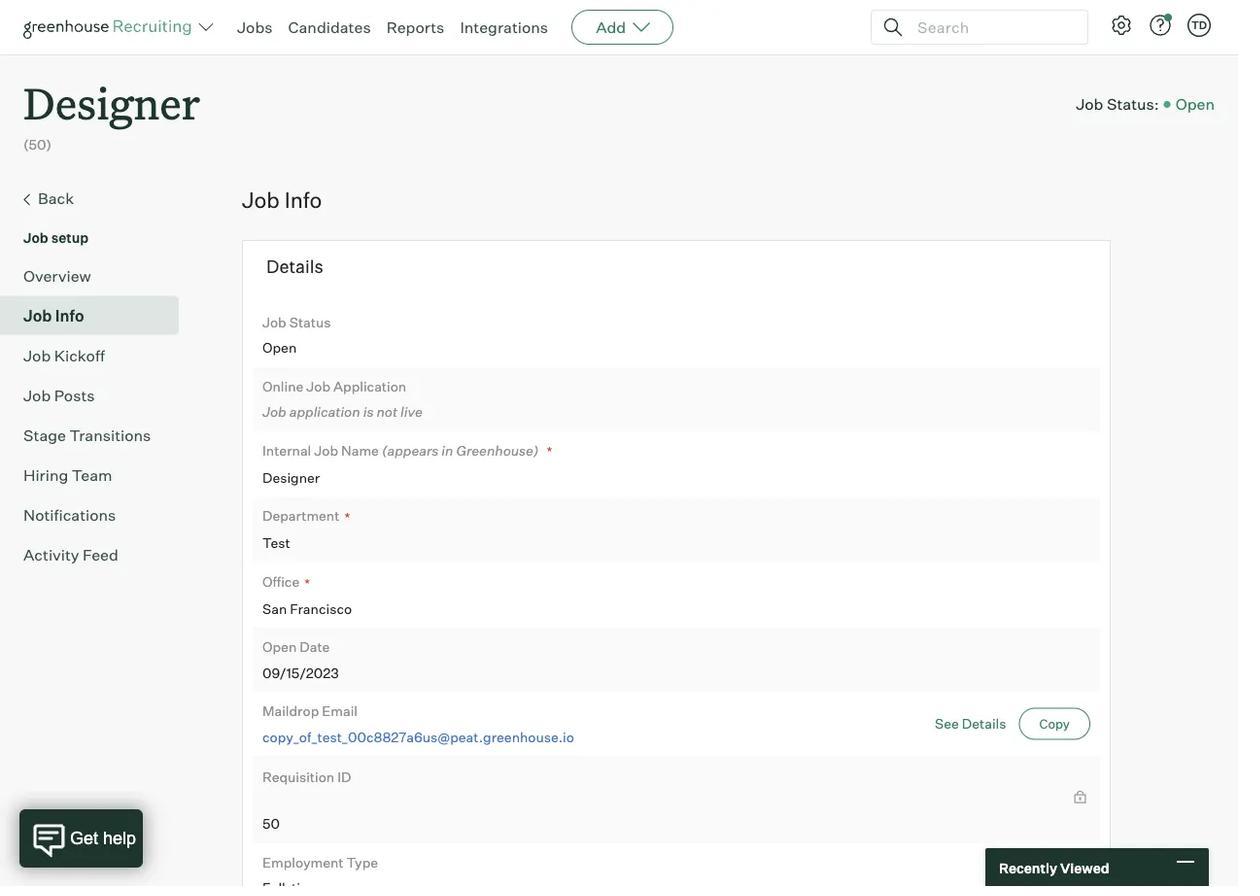Task type: vqa. For each thing, say whether or not it's contained in the screenshot.
will
no



Task type: locate. For each thing, give the bounding box(es) containing it.
copy
[[1040, 716, 1070, 732]]

job status:
[[1076, 94, 1159, 114]]

setup
[[51, 229, 89, 246]]

designer
[[23, 74, 200, 131], [262, 469, 320, 486]]

job inside "job kickoff" link
[[23, 346, 51, 365]]

department
[[262, 507, 340, 524]]

details
[[266, 255, 323, 277], [962, 715, 1007, 732]]

job posts link
[[23, 384, 171, 407]]

see
[[935, 715, 959, 732]]

configure image
[[1110, 14, 1133, 37]]

hiring team
[[23, 465, 112, 485]]

candidates
[[288, 17, 371, 37]]

add button
[[572, 10, 674, 45]]

back
[[38, 188, 74, 208]]

job inside job status open
[[262, 314, 286, 331]]

09/15/2023
[[262, 664, 339, 681]]

jobs
[[237, 17, 273, 37]]

details up the status
[[266, 255, 323, 277]]

maildrop email copy_of_test_00c8827a6us@peat.greenhouse.io
[[262, 703, 574, 745]]

open right status:
[[1176, 94, 1215, 114]]

1 horizontal spatial job info
[[242, 186, 322, 213]]

td button
[[1184, 10, 1215, 41]]

0 vertical spatial job info
[[242, 186, 322, 213]]

job setup
[[23, 229, 89, 246]]

job inside job posts link
[[23, 386, 51, 405]]

kickoff
[[54, 346, 105, 365]]

1 horizontal spatial designer
[[262, 469, 320, 486]]

0 vertical spatial open
[[1176, 94, 1215, 114]]

0 horizontal spatial job info
[[23, 306, 84, 325]]

0 horizontal spatial designer
[[23, 74, 200, 131]]

integrations
[[460, 17, 548, 37]]

1 vertical spatial open
[[262, 339, 297, 356]]

email
[[322, 703, 358, 720]]

notifications
[[23, 505, 116, 525]]

info
[[284, 186, 322, 213], [55, 306, 84, 325]]

see details link
[[935, 715, 1016, 732]]

copy link
[[1019, 708, 1091, 740]]

copy_of_test_00c8827a6us@peat.greenhouse.io link
[[262, 727, 574, 747]]

1 horizontal spatial info
[[284, 186, 322, 213]]

1 vertical spatial job info
[[23, 306, 84, 325]]

feed
[[83, 545, 118, 564]]

1 vertical spatial details
[[962, 715, 1007, 732]]

activity feed link
[[23, 543, 171, 566]]

designer down greenhouse recruiting image
[[23, 74, 200, 131]]

requisition id
[[262, 769, 351, 786]]

job info link
[[23, 304, 171, 327]]

activity feed
[[23, 545, 118, 564]]

td
[[1192, 18, 1207, 32]]

job info
[[242, 186, 322, 213], [23, 306, 84, 325]]

0 vertical spatial info
[[284, 186, 322, 213]]

internal
[[262, 442, 311, 459]]

open up 09/15/2023
[[262, 639, 297, 656]]

integrations link
[[460, 17, 548, 37]]

open inside open date 09/15/2023
[[262, 639, 297, 656]]

2 vertical spatial open
[[262, 639, 297, 656]]

greenhouse)
[[456, 442, 539, 459]]

open
[[1176, 94, 1215, 114], [262, 339, 297, 356], [262, 639, 297, 656]]

name
[[341, 442, 379, 459]]

0 horizontal spatial details
[[266, 255, 323, 277]]

0 vertical spatial designer
[[23, 74, 200, 131]]

recently viewed
[[999, 860, 1110, 877]]

jobs link
[[237, 17, 273, 37]]

hiring
[[23, 465, 68, 485]]

1 vertical spatial info
[[55, 306, 84, 325]]

is
[[363, 403, 374, 420]]

date
[[300, 639, 330, 656]]

office
[[262, 573, 300, 590]]

1 vertical spatial designer
[[262, 469, 320, 486]]

reports link
[[387, 17, 445, 37]]

(50)
[[23, 136, 51, 153]]

recently
[[999, 860, 1058, 877]]

type
[[347, 854, 378, 871]]

greenhouse recruiting image
[[23, 16, 198, 39]]

details right see
[[962, 715, 1007, 732]]

stage
[[23, 425, 66, 445]]

designer down internal
[[262, 469, 320, 486]]

test
[[262, 535, 290, 552]]

not
[[377, 403, 398, 420]]

open up online
[[262, 339, 297, 356]]

team
[[72, 465, 112, 485]]

job
[[1076, 94, 1104, 114], [242, 186, 280, 213], [23, 229, 48, 246], [23, 306, 52, 325], [262, 314, 286, 331], [23, 346, 51, 365], [307, 378, 331, 395], [23, 386, 51, 405], [262, 403, 286, 420], [314, 442, 338, 459]]



Task type: describe. For each thing, give the bounding box(es) containing it.
hiring team link
[[23, 463, 171, 487]]

open for open date 09/15/2023
[[262, 639, 297, 656]]

application
[[289, 403, 360, 420]]

stage transitions link
[[23, 424, 171, 447]]

0 horizontal spatial info
[[55, 306, 84, 325]]

transitions
[[69, 425, 151, 445]]

job kickoff
[[23, 346, 105, 365]]

designer link
[[23, 54, 200, 135]]

add
[[596, 17, 626, 37]]

online
[[262, 378, 304, 395]]

id
[[338, 769, 351, 786]]

reports
[[387, 17, 445, 37]]

candidates link
[[288, 17, 371, 37]]

1 horizontal spatial details
[[962, 715, 1007, 732]]

designer (50)
[[23, 74, 200, 153]]

in
[[442, 442, 453, 459]]

copy_of_test_00c8827a6us@peat.greenhouse.io
[[262, 728, 574, 745]]

posts
[[54, 386, 95, 405]]

live
[[401, 403, 423, 420]]

online job application job application is not live
[[262, 378, 423, 420]]

job posts
[[23, 386, 95, 405]]

san
[[262, 600, 287, 617]]

open inside job status open
[[262, 339, 297, 356]]

designer for designer
[[262, 469, 320, 486]]

see details
[[935, 715, 1007, 732]]

designer for designer (50)
[[23, 74, 200, 131]]

maildrop
[[262, 703, 319, 720]]

application
[[334, 378, 407, 395]]

employment
[[262, 854, 344, 871]]

notifications link
[[23, 503, 171, 527]]

san francisco
[[262, 600, 352, 617]]

job status open
[[262, 314, 331, 356]]

status
[[289, 314, 331, 331]]

Search text field
[[913, 13, 1070, 41]]

(appears
[[382, 442, 439, 459]]

activity
[[23, 545, 79, 564]]

back link
[[23, 186, 171, 212]]

50
[[262, 816, 280, 833]]

internal job name (appears in greenhouse)
[[262, 442, 539, 459]]

open date 09/15/2023
[[262, 639, 339, 681]]

job inside job info link
[[23, 306, 52, 325]]

overview link
[[23, 264, 171, 287]]

0 vertical spatial details
[[266, 255, 323, 277]]

open for open
[[1176, 94, 1215, 114]]

status:
[[1107, 94, 1159, 114]]

job kickoff link
[[23, 344, 171, 367]]

overview
[[23, 266, 91, 285]]

td button
[[1188, 14, 1211, 37]]

employment type
[[262, 854, 378, 871]]

francisco
[[290, 600, 352, 617]]

viewed
[[1060, 860, 1110, 877]]

requisition
[[262, 769, 335, 786]]

stage transitions
[[23, 425, 151, 445]]



